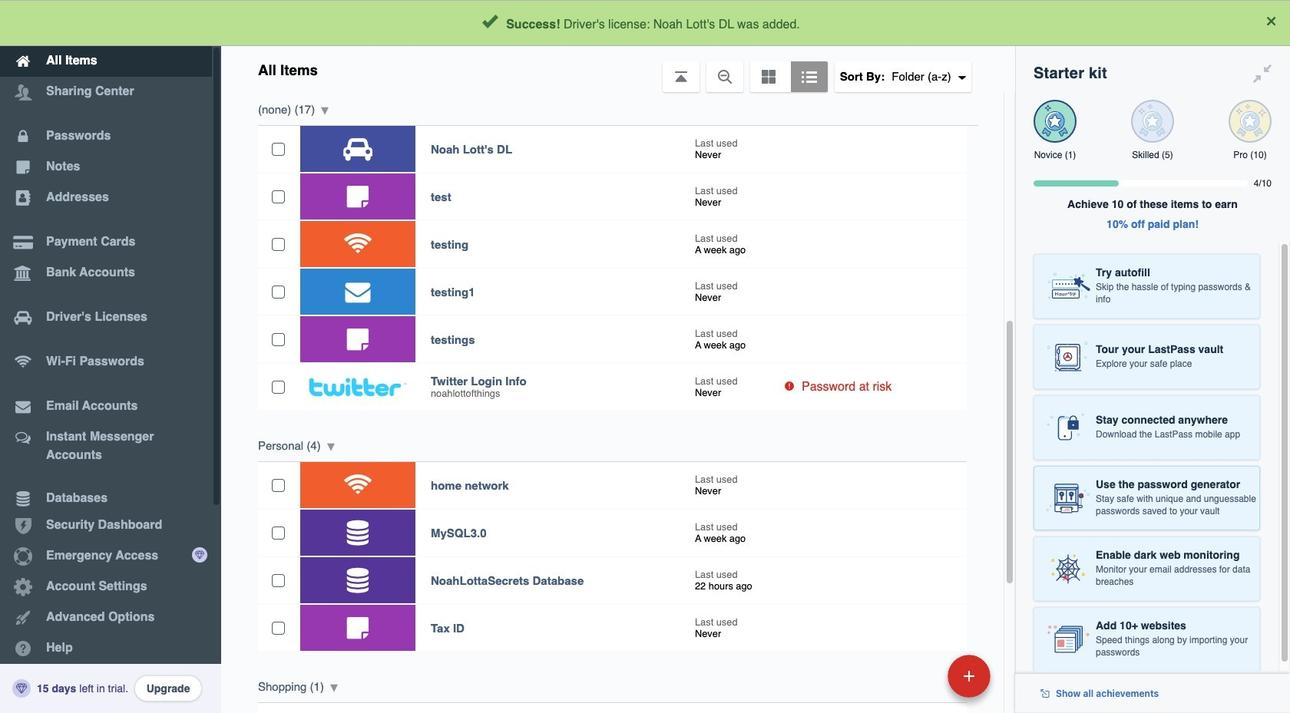 Task type: locate. For each thing, give the bounding box(es) containing it.
new item navigation
[[842, 650, 1000, 713]]

vault options navigation
[[221, 46, 1015, 92]]

search my vault text field
[[370, 6, 984, 40]]

alert
[[0, 0, 1290, 46]]



Task type: describe. For each thing, give the bounding box(es) containing it.
main navigation navigation
[[0, 0, 221, 713]]

Search search field
[[370, 6, 984, 40]]

new item element
[[842, 654, 996, 698]]



Task type: vqa. For each thing, say whether or not it's contained in the screenshot.
the New item navigation
yes



